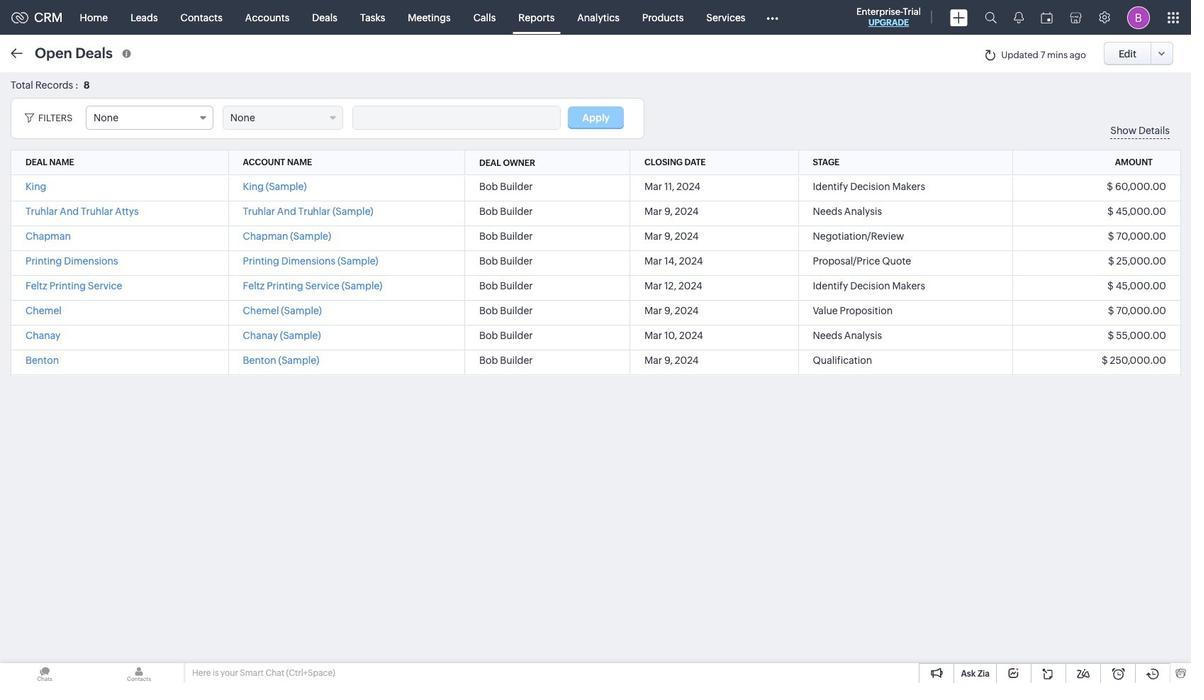 Task type: locate. For each thing, give the bounding box(es) containing it.
search image
[[986, 11, 998, 23]]

signals element
[[1006, 0, 1033, 35]]

calendar image
[[1042, 12, 1054, 23]]

None field
[[86, 106, 214, 130], [223, 106, 343, 130], [86, 106, 214, 130], [223, 106, 343, 130]]

create menu element
[[942, 0, 977, 34]]

None text field
[[353, 106, 560, 129]]

Other Modules field
[[757, 6, 788, 29]]

search element
[[977, 0, 1006, 35]]

create menu image
[[951, 9, 968, 26]]



Task type: describe. For each thing, give the bounding box(es) containing it.
contacts image
[[94, 663, 184, 683]]

profile element
[[1120, 0, 1159, 34]]

profile image
[[1128, 6, 1151, 29]]

chats image
[[0, 663, 89, 683]]

logo image
[[11, 12, 28, 23]]

signals image
[[1015, 11, 1025, 23]]



Task type: vqa. For each thing, say whether or not it's contained in the screenshot.
Signals element
yes



